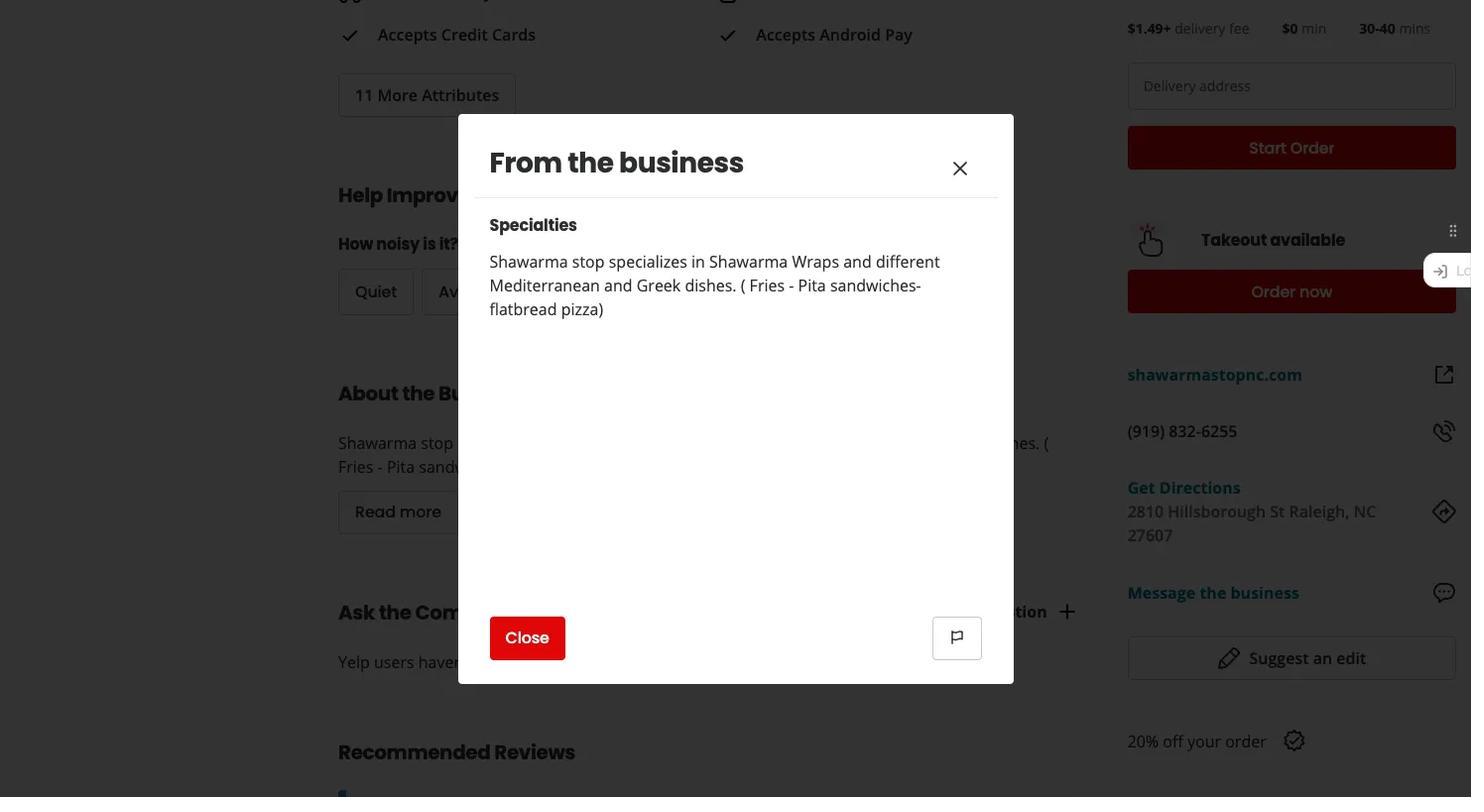 Task type: locate. For each thing, give the bounding box(es) containing it.
flatbread down business
[[514, 456, 582, 478]]

yelp left users
[[338, 652, 370, 673]]

group inside "help improve yelp" element
[[338, 269, 939, 315]]

mediterranean inside about the business element
[[793, 432, 904, 454]]

in
[[692, 251, 705, 272], [540, 432, 554, 454]]

0 vertical spatial in
[[692, 251, 705, 272]]

0 horizontal spatial dishes.
[[685, 274, 737, 296]]

stop down specialties
[[572, 251, 605, 272]]

1 horizontal spatial accepts
[[756, 24, 816, 46]]

0 horizontal spatial accepts
[[378, 24, 437, 46]]

flatbread inside about the business element
[[514, 456, 582, 478]]

(919) 832-6255
[[1128, 421, 1238, 443]]

shawarma stop specializes in shawarma wraps and different mediterranean and greek dishes. ( fries - pita sandwiches- flatbread pizza) inside from the business dialog
[[490, 251, 940, 320]]

cards
[[492, 24, 536, 46]]

business inside button
[[1231, 582, 1300, 604]]

0 horizontal spatial different
[[725, 432, 789, 454]]

0 vertical spatial fries
[[750, 274, 785, 296]]

0 vertical spatial yelp
[[474, 181, 517, 209]]

accepts for accepts credit cards
[[378, 24, 437, 46]]

0 horizontal spatial (
[[741, 274, 746, 296]]

more
[[400, 501, 441, 524]]

accepts left credit
[[378, 24, 437, 46]]

delivery address start order
[[1144, 77, 1335, 160]]

1 horizontal spatial mediterranean
[[793, 432, 904, 454]]

stop inside about the business element
[[421, 432, 454, 454]]

an
[[1313, 648, 1333, 670]]

specializes inside about the business element
[[458, 432, 536, 454]]

group
[[338, 269, 939, 315]]

get directions link
[[1128, 478, 1241, 499]]

ask up users
[[338, 599, 375, 627]]

order right start at the top
[[1291, 137, 1335, 160]]

shawarma stop specializes in shawarma wraps and different mediterranean and greek dishes. ( fries - pita sandwiches- flatbread pizza)
[[490, 251, 940, 320], [338, 432, 1049, 478]]

1 vertical spatial shawarma stop specializes in shawarma wraps and different mediterranean and greek dishes. ( fries - pita sandwiches- flatbread pizza)
[[338, 432, 1049, 478]]

improve
[[387, 181, 470, 209]]

-
[[789, 274, 794, 296], [378, 456, 383, 478]]

accepts
[[378, 24, 437, 46], [756, 24, 816, 46]]

1 horizontal spatial pita
[[798, 274, 826, 296]]

close image
[[948, 157, 972, 181]]

delivery
[[1175, 19, 1226, 38]]

question
[[978, 601, 1048, 623]]

0 vertical spatial flatbread
[[490, 298, 557, 320]]

about
[[657, 652, 701, 673]]

1 horizontal spatial (
[[1044, 432, 1049, 454]]

directions
[[1160, 478, 1241, 499]]

1 horizontal spatial different
[[876, 251, 940, 272]]

20% off your order
[[1128, 731, 1267, 753]]

flatbread
[[490, 298, 557, 320], [514, 456, 582, 478]]

24 pencil v2 image
[[1218, 647, 1242, 671]]

the right message
[[1200, 582, 1227, 604]]

1 vertical spatial flatbread
[[514, 456, 582, 478]]

0 vertical spatial -
[[789, 274, 794, 296]]

0 horizontal spatial -
[[378, 456, 383, 478]]

android
[[820, 24, 881, 46]]

stop
[[572, 251, 605, 272], [421, 432, 454, 454]]

0 vertical spatial sandwiches-
[[830, 274, 922, 296]]

pita
[[798, 274, 826, 296], [387, 456, 415, 478]]

from
[[490, 143, 562, 182]]

get directions 2810 hillsborough st raleigh, nc 27607
[[1128, 478, 1377, 547]]

2 loud from the left
[[665, 281, 702, 303]]

1 vertical spatial wraps
[[641, 432, 688, 454]]

1 vertical spatial sandwiches-
[[419, 456, 510, 478]]

1 vertical spatial pizza)
[[586, 456, 628, 478]]

mins
[[1400, 19, 1431, 38]]

mediterranean inside from the business dialog
[[490, 274, 600, 296]]

pizza)
[[561, 298, 603, 320], [586, 456, 628, 478]]

1 horizontal spatial sandwiches-
[[830, 274, 922, 296]]

the inside button
[[1200, 582, 1227, 604]]

business for message the business
[[1231, 582, 1300, 604]]

1 horizontal spatial loud
[[665, 281, 702, 303]]

different
[[876, 251, 940, 272], [725, 432, 789, 454]]

0 horizontal spatial wraps
[[641, 432, 688, 454]]

st
[[1270, 501, 1285, 523]]

suggest an edit
[[1250, 648, 1367, 670]]

help improve yelp
[[338, 181, 517, 209]]

average button
[[422, 269, 522, 315]]

about the business element
[[307, 347, 1079, 535]]

message
[[1128, 582, 1196, 604]]

1 vertical spatial stop
[[421, 432, 454, 454]]

1 horizontal spatial business
[[1231, 582, 1300, 604]]

1 horizontal spatial -
[[789, 274, 794, 296]]

pizza) inside from the business dialog
[[561, 298, 603, 320]]

flatbread down specialties
[[490, 298, 557, 320]]

business inside dialog
[[619, 143, 744, 182]]

order
[[1291, 137, 1335, 160], [1252, 281, 1296, 303]]

0 vertical spatial mediterranean
[[490, 274, 600, 296]]

1 horizontal spatial wraps
[[792, 251, 840, 272]]

message the business button
[[1128, 581, 1300, 605]]

0 vertical spatial dishes.
[[685, 274, 737, 296]]

start
[[1250, 137, 1287, 160]]

1 vertical spatial business
[[1231, 582, 1300, 604]]

yelp up specialties
[[474, 181, 517, 209]]

1 vertical spatial yelp
[[338, 652, 370, 673]]

0 vertical spatial pizza)
[[561, 298, 603, 320]]

1 loud from the left
[[546, 281, 584, 303]]

0 horizontal spatial yelp
[[338, 652, 370, 673]]

order now
[[1252, 281, 1333, 303]]

0 vertical spatial order
[[1291, 137, 1335, 160]]

0 horizontal spatial stop
[[421, 432, 454, 454]]

specializes down business
[[458, 432, 536, 454]]

ask
[[338, 599, 375, 627], [931, 601, 960, 623]]

stop inside from the business dialog
[[572, 251, 605, 272]]

1 vertical spatial dishes.
[[988, 432, 1040, 454]]

0 vertical spatial specializes
[[609, 251, 688, 272]]

0 vertical spatial business
[[619, 143, 744, 182]]

accepts right 24 checkmark v2 image
[[756, 24, 816, 46]]

0 vertical spatial different
[[876, 251, 940, 272]]

0 horizontal spatial greek
[[637, 274, 681, 296]]

recommended reviews
[[338, 739, 576, 767]]

ask the community
[[338, 599, 535, 627]]

mediterranean
[[490, 274, 600, 296], [793, 432, 904, 454]]

pita inside about the business element
[[387, 456, 415, 478]]

2 accepts from the left
[[756, 24, 816, 46]]

shawarmastopnc.com
[[1128, 364, 1303, 386]]

wraps
[[792, 251, 840, 272], [641, 432, 688, 454]]

wraps inside about the business element
[[641, 432, 688, 454]]

loud down specialties
[[546, 281, 584, 303]]

1 accepts from the left
[[378, 24, 437, 46]]

1 vertical spatial different
[[725, 432, 789, 454]]

0 vertical spatial greek
[[637, 274, 681, 296]]

1 horizontal spatial greek
[[940, 432, 984, 454]]

0 vertical spatial stop
[[572, 251, 605, 272]]

specializes up very
[[609, 251, 688, 272]]

greek inside from the business dialog
[[637, 274, 681, 296]]

0 vertical spatial (
[[741, 274, 746, 296]]

greek
[[637, 274, 681, 296], [940, 432, 984, 454]]

delivery
[[1144, 77, 1196, 96]]

1 vertical spatial (
[[1044, 432, 1049, 454]]

loud right very
[[665, 281, 702, 303]]

0 horizontal spatial specializes
[[458, 432, 536, 454]]

24 directions v2 image
[[1433, 500, 1457, 524]]

ask left a
[[931, 601, 960, 623]]

dishes. inside about the business element
[[988, 432, 1040, 454]]

the inside dialog
[[568, 143, 614, 182]]

asked
[[476, 652, 519, 673]]

27607
[[1128, 525, 1173, 547]]

1 vertical spatial fries
[[338, 456, 374, 478]]

1 horizontal spatial specializes
[[609, 251, 688, 272]]

(919)
[[1128, 421, 1165, 443]]

24 shopping v2 image
[[717, 0, 741, 5]]

order left now
[[1252, 281, 1296, 303]]

- inside about the business element
[[378, 456, 383, 478]]

business
[[619, 143, 744, 182], [1231, 582, 1300, 604]]

it?
[[439, 233, 458, 256]]

0 horizontal spatial business
[[619, 143, 744, 182]]

1 vertical spatial greek
[[940, 432, 984, 454]]

the right "from"
[[568, 143, 614, 182]]

read more
[[355, 501, 441, 524]]

the right about
[[402, 380, 435, 408]]

24 message v2 image
[[1433, 581, 1457, 605]]

get
[[1128, 478, 1156, 499]]

0 horizontal spatial ask
[[338, 599, 375, 627]]

is
[[423, 233, 436, 256]]

read
[[355, 501, 396, 524]]

1 vertical spatial specializes
[[458, 432, 536, 454]]

0 vertical spatial wraps
[[792, 251, 840, 272]]

1 horizontal spatial in
[[692, 251, 705, 272]]

sandwiches-
[[830, 274, 922, 296], [419, 456, 510, 478]]

ask for ask the community
[[338, 599, 375, 627]]

business
[[439, 380, 527, 408]]

loud
[[546, 281, 584, 303], [665, 281, 702, 303]]

ask a question
[[931, 601, 1048, 623]]

0 horizontal spatial in
[[540, 432, 554, 454]]

0 horizontal spatial sandwiches-
[[419, 456, 510, 478]]

0 horizontal spatial loud
[[546, 281, 584, 303]]

16 flag v2 image
[[949, 630, 965, 646]]

0 horizontal spatial fries
[[338, 456, 374, 478]]

group containing quiet
[[338, 269, 939, 315]]

available
[[1271, 229, 1346, 252]]

0 vertical spatial pita
[[798, 274, 826, 296]]

0 horizontal spatial pita
[[387, 456, 415, 478]]

stop down about the business
[[421, 432, 454, 454]]

specializes
[[609, 251, 688, 272], [458, 432, 536, 454]]

0 horizontal spatial mediterranean
[[490, 274, 600, 296]]

30-40 mins
[[1360, 19, 1431, 38]]

1 vertical spatial pita
[[387, 456, 415, 478]]

1 horizontal spatial fries
[[750, 274, 785, 296]]

ask the community element
[[307, 566, 1111, 674]]

1 horizontal spatial ask
[[931, 601, 960, 623]]

the up users
[[379, 599, 411, 627]]

credit
[[441, 24, 488, 46]]

1 horizontal spatial stop
[[572, 251, 605, 272]]

0 vertical spatial shawarma stop specializes in shawarma wraps and different mediterranean and greek dishes. ( fries - pita sandwiches- flatbread pizza)
[[490, 251, 940, 320]]

help improve yelp element
[[307, 149, 1079, 315]]

reviews
[[494, 739, 576, 767]]

1 vertical spatial mediterranean
[[793, 432, 904, 454]]

takeout available
[[1202, 229, 1346, 252]]

and
[[844, 251, 872, 272], [604, 274, 633, 296], [692, 432, 721, 454], [908, 432, 936, 454]]

24 checkmark v2 image
[[338, 24, 362, 48]]

(
[[741, 274, 746, 296], [1044, 432, 1049, 454]]

1 vertical spatial -
[[378, 456, 383, 478]]

business for from the business
[[619, 143, 744, 182]]

the for from
[[568, 143, 614, 182]]

off
[[1163, 731, 1184, 753]]

1 horizontal spatial dishes.
[[988, 432, 1040, 454]]

very loud
[[625, 281, 702, 303]]

dishes.
[[685, 274, 737, 296], [988, 432, 1040, 454]]



Task type: vqa. For each thing, say whether or not it's contained in the screenshot.


Task type: describe. For each thing, give the bounding box(es) containing it.
24 check in v2 image
[[1283, 729, 1307, 753]]

accepts android pay
[[756, 24, 913, 46]]

accepts for accepts android pay
[[756, 24, 816, 46]]

very loud button
[[609, 269, 719, 315]]

from the business
[[490, 143, 744, 182]]

shawarma stop specializes in shawarma wraps and different mediterranean and greek dishes. ( fries - pita sandwiches- flatbread pizza) inside about the business element
[[338, 432, 1049, 478]]

$1.49+ delivery fee
[[1128, 19, 1250, 38]]

30-
[[1360, 19, 1380, 38]]

address
[[1200, 77, 1251, 96]]

flatbread inside from the business dialog
[[490, 298, 557, 320]]

average
[[439, 281, 505, 303]]

1 vertical spatial order
[[1252, 281, 1296, 303]]

help
[[338, 181, 383, 209]]

suggest an edit button
[[1128, 637, 1457, 681]]

read more button
[[338, 491, 458, 535]]

close
[[506, 627, 549, 650]]

1 vertical spatial in
[[540, 432, 554, 454]]

your
[[1188, 731, 1222, 753]]

community
[[415, 599, 535, 627]]

24 order v2 image
[[338, 0, 362, 5]]

( inside from the business dialog
[[741, 274, 746, 296]]

hillsborough
[[1168, 501, 1266, 523]]

users
[[374, 652, 414, 673]]

specializes inside from the business dialog
[[609, 251, 688, 272]]

$0
[[1283, 19, 1298, 38]]

noisy
[[376, 233, 420, 256]]

pay
[[885, 24, 913, 46]]

different inside about the business element
[[725, 432, 789, 454]]

6255
[[1202, 421, 1238, 443]]

ask a question link
[[931, 600, 1079, 624]]

fee
[[1229, 19, 1250, 38]]

pita inside from the business dialog
[[798, 274, 826, 296]]

quiet
[[355, 281, 397, 303]]

raleigh,
[[1290, 501, 1350, 523]]

24 add v2 image
[[1055, 600, 1079, 624]]

pizza) inside about the business element
[[586, 456, 628, 478]]

recommended reviews element
[[307, 706, 1079, 798]]

takeout
[[1202, 229, 1267, 252]]

fries inside from the business dialog
[[750, 274, 785, 296]]

edit
[[1337, 648, 1367, 670]]

how
[[338, 233, 373, 256]]

start order button
[[1128, 126, 1457, 170]]

a
[[964, 601, 974, 623]]

the for ask
[[379, 599, 411, 627]]

how noisy is it?
[[338, 233, 458, 256]]

2810
[[1128, 501, 1164, 523]]

different inside from the business dialog
[[876, 251, 940, 272]]

accepts credit cards
[[378, 24, 536, 46]]

the for about
[[402, 380, 435, 408]]

$1.49+
[[1128, 19, 1171, 38]]

sandwiches- inside from the business dialog
[[830, 274, 922, 296]]

close button
[[490, 617, 565, 660]]

24 phone v2 image
[[1433, 420, 1457, 444]]

info alert
[[338, 791, 1079, 798]]

specialties
[[490, 214, 577, 237]]

1 horizontal spatial yelp
[[474, 181, 517, 209]]

order inside delivery address start order
[[1291, 137, 1335, 160]]

nc
[[1354, 501, 1377, 523]]

24 checkmark v2 image
[[717, 24, 741, 48]]

the for message
[[1200, 582, 1227, 604]]

now
[[1300, 281, 1333, 303]]

832-
[[1169, 421, 1202, 443]]

ask for ask a question
[[931, 601, 960, 623]]

wraps inside from the business dialog
[[792, 251, 840, 272]]

greek inside about the business element
[[940, 432, 984, 454]]

in inside dialog
[[692, 251, 705, 272]]

about
[[338, 380, 399, 408]]

any
[[524, 652, 550, 673]]

about the business
[[338, 380, 527, 408]]

yet
[[631, 652, 653, 673]]

order
[[1226, 731, 1267, 753]]

- inside from the business dialog
[[789, 274, 794, 296]]

20%
[[1128, 731, 1159, 753]]

40
[[1380, 19, 1396, 38]]

quiet button
[[338, 269, 414, 315]]

questions
[[554, 652, 627, 673]]

fries inside about the business element
[[338, 456, 374, 478]]

( inside about the business element
[[1044, 432, 1049, 454]]

yelp users haven't asked any questions yet about
[[338, 652, 705, 673]]

order now link
[[1128, 270, 1457, 314]]

loud inside loud button
[[546, 281, 584, 303]]

min
[[1302, 19, 1327, 38]]

loud inside very loud button
[[665, 281, 702, 303]]

24 external link v2 image
[[1433, 363, 1457, 387]]

from the business dialog
[[0, 0, 1472, 798]]

very
[[625, 281, 661, 303]]

sandwiches- inside about the business element
[[419, 456, 510, 478]]

yelp inside ask the community element
[[338, 652, 370, 673]]

haven't
[[418, 652, 472, 673]]

$0 min
[[1283, 19, 1327, 38]]

dishes. inside from the business dialog
[[685, 274, 737, 296]]

shawarmastopnc.com link
[[1128, 364, 1303, 386]]

loud button
[[529, 269, 601, 315]]

suggest
[[1250, 648, 1309, 670]]

message the business
[[1128, 582, 1300, 604]]



